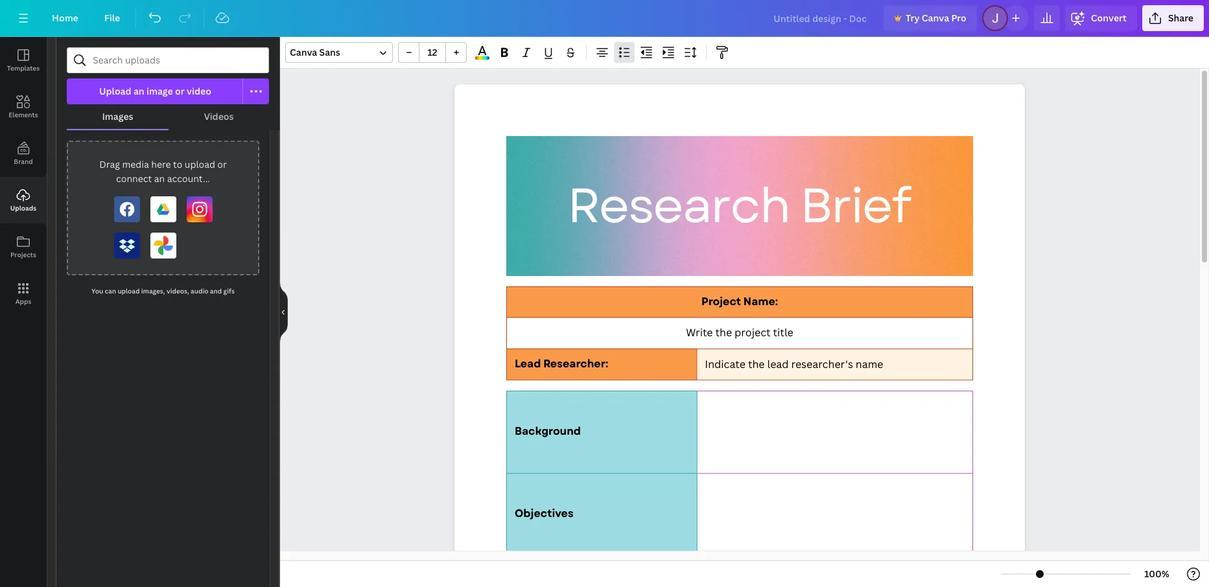Task type: vqa. For each thing, say whether or not it's contained in the screenshot.
deserve inside the button
no



Task type: describe. For each thing, give the bounding box(es) containing it.
main menu bar
[[0, 0, 1210, 37]]

templates button
[[0, 37, 47, 84]]

drag media here to upload or connect an account...
[[99, 158, 227, 185]]

canva inside button
[[922, 12, 950, 24]]

side panel tab list
[[0, 37, 47, 317]]

can
[[105, 287, 116, 296]]

Research Brief text field
[[455, 84, 1026, 588]]

templates
[[7, 64, 40, 73]]

connect
[[116, 173, 152, 185]]

videos
[[204, 110, 234, 123]]

images
[[102, 110, 133, 123]]

share
[[1169, 12, 1194, 24]]

videos,
[[167, 287, 189, 296]]

0 horizontal spatial upload
[[118, 287, 140, 296]]

file
[[104, 12, 120, 24]]

canva inside popup button
[[290, 46, 317, 58]]

upload an image or video
[[99, 85, 211, 97]]

and
[[210, 287, 222, 296]]

account...
[[167, 173, 210, 185]]

video
[[187, 85, 211, 97]]

pro
[[952, 12, 967, 24]]

to
[[173, 158, 183, 171]]

gifs
[[224, 287, 235, 296]]

try
[[906, 12, 920, 24]]

convert button
[[1066, 5, 1138, 31]]

projects button
[[0, 224, 47, 271]]

elements
[[9, 110, 38, 119]]

apps
[[15, 297, 31, 306]]

research brief
[[568, 171, 911, 241]]

research
[[568, 171, 790, 241]]

images,
[[141, 287, 165, 296]]



Task type: locate. For each thing, give the bounding box(es) containing it.
audio
[[191, 287, 209, 296]]

– – number field
[[424, 46, 442, 58]]

upload
[[99, 85, 131, 97]]

canva right try
[[922, 12, 950, 24]]

here
[[151, 158, 171, 171]]

color range image
[[476, 57, 490, 60]]

you
[[92, 287, 103, 296]]

or left video
[[175, 85, 185, 97]]

images button
[[67, 104, 169, 129]]

an
[[134, 85, 144, 97], [154, 173, 165, 185]]

1 vertical spatial or
[[218, 158, 227, 171]]

100%
[[1145, 568, 1170, 581]]

canva
[[922, 12, 950, 24], [290, 46, 317, 58]]

1 horizontal spatial an
[[154, 173, 165, 185]]

try canva pro button
[[884, 5, 977, 31]]

0 vertical spatial upload
[[185, 158, 215, 171]]

upload
[[185, 158, 215, 171], [118, 287, 140, 296]]

uploads button
[[0, 177, 47, 224]]

Search uploads search field
[[93, 48, 261, 73]]

or inside drag media here to upload or connect an account...
[[218, 158, 227, 171]]

1 vertical spatial canva
[[290, 46, 317, 58]]

share button
[[1143, 5, 1205, 31]]

1 horizontal spatial or
[[218, 158, 227, 171]]

or right to
[[218, 158, 227, 171]]

media
[[122, 158, 149, 171]]

convert
[[1092, 12, 1127, 24]]

1 vertical spatial an
[[154, 173, 165, 185]]

1 vertical spatial upload
[[118, 287, 140, 296]]

elements button
[[0, 84, 47, 130]]

upload inside drag media here to upload or connect an account...
[[185, 158, 215, 171]]

100% button
[[1137, 564, 1179, 585]]

group
[[398, 42, 467, 63]]

hide image
[[280, 281, 288, 343]]

brand button
[[0, 130, 47, 177]]

you can upload images, videos, audio and gifs
[[92, 287, 235, 296]]

upload an image or video button
[[67, 78, 243, 104]]

upload up account...
[[185, 158, 215, 171]]

apps button
[[0, 271, 47, 317]]

image
[[147, 85, 173, 97]]

0 horizontal spatial canva
[[290, 46, 317, 58]]

canva sans
[[290, 46, 340, 58]]

try canva pro
[[906, 12, 967, 24]]

brand
[[14, 157, 33, 166]]

upload right can
[[118, 287, 140, 296]]

an left image
[[134, 85, 144, 97]]

1 horizontal spatial upload
[[185, 158, 215, 171]]

drag
[[99, 158, 120, 171]]

an down here on the left top of page
[[154, 173, 165, 185]]

or inside button
[[175, 85, 185, 97]]

projects
[[10, 250, 36, 259]]

videos button
[[169, 104, 269, 129]]

canva sans button
[[285, 42, 393, 63]]

an inside drag media here to upload or connect an account...
[[154, 173, 165, 185]]

canva left sans
[[290, 46, 317, 58]]

or
[[175, 85, 185, 97], [218, 158, 227, 171]]

0 vertical spatial canva
[[922, 12, 950, 24]]

0 horizontal spatial an
[[134, 85, 144, 97]]

0 vertical spatial an
[[134, 85, 144, 97]]

Design title text field
[[764, 5, 879, 31]]

an inside button
[[134, 85, 144, 97]]

0 horizontal spatial or
[[175, 85, 185, 97]]

uploads
[[10, 204, 36, 213]]

home link
[[42, 5, 89, 31]]

file button
[[94, 5, 131, 31]]

home
[[52, 12, 78, 24]]

brief
[[801, 171, 911, 241]]

sans
[[320, 46, 340, 58]]

0 vertical spatial or
[[175, 85, 185, 97]]

1 horizontal spatial canva
[[922, 12, 950, 24]]



